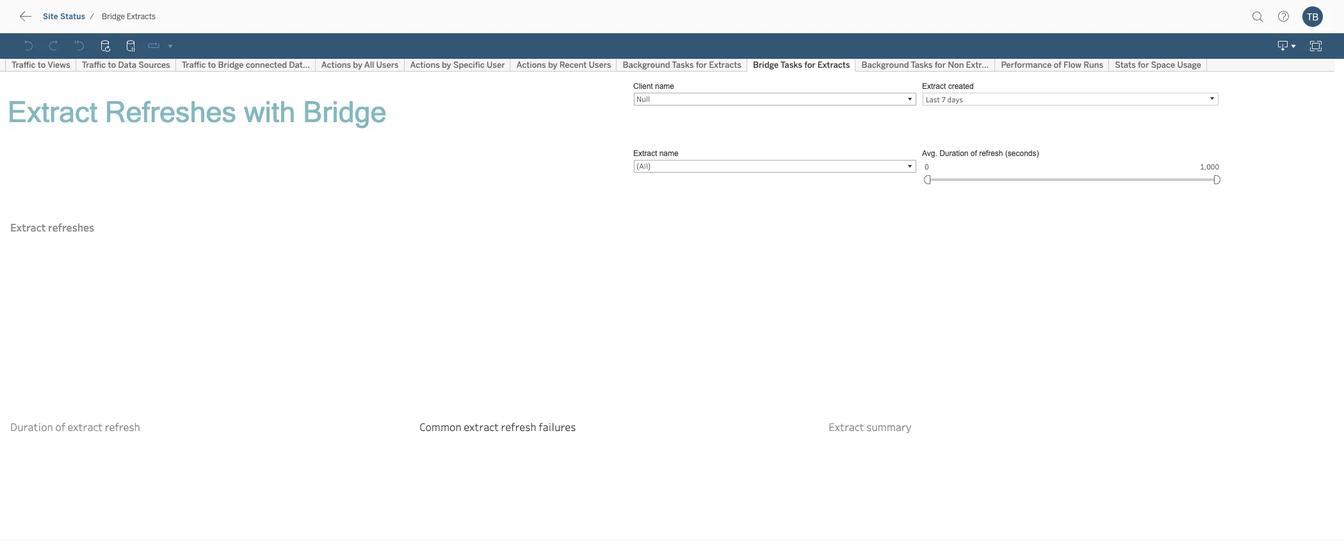 Task type: describe. For each thing, give the bounding box(es) containing it.
status
[[60, 12, 85, 21]]

site status /
[[43, 12, 94, 21]]

extracts
[[127, 12, 156, 21]]



Task type: vqa. For each thing, say whether or not it's contained in the screenshot.
"Owner"
no



Task type: locate. For each thing, give the bounding box(es) containing it.
site status link
[[42, 12, 86, 22]]

bridge extracts element
[[98, 12, 159, 21]]

bridge extracts
[[102, 12, 156, 21]]

bridge
[[102, 12, 125, 21]]

site
[[43, 12, 58, 21]]

/
[[90, 12, 94, 21]]



